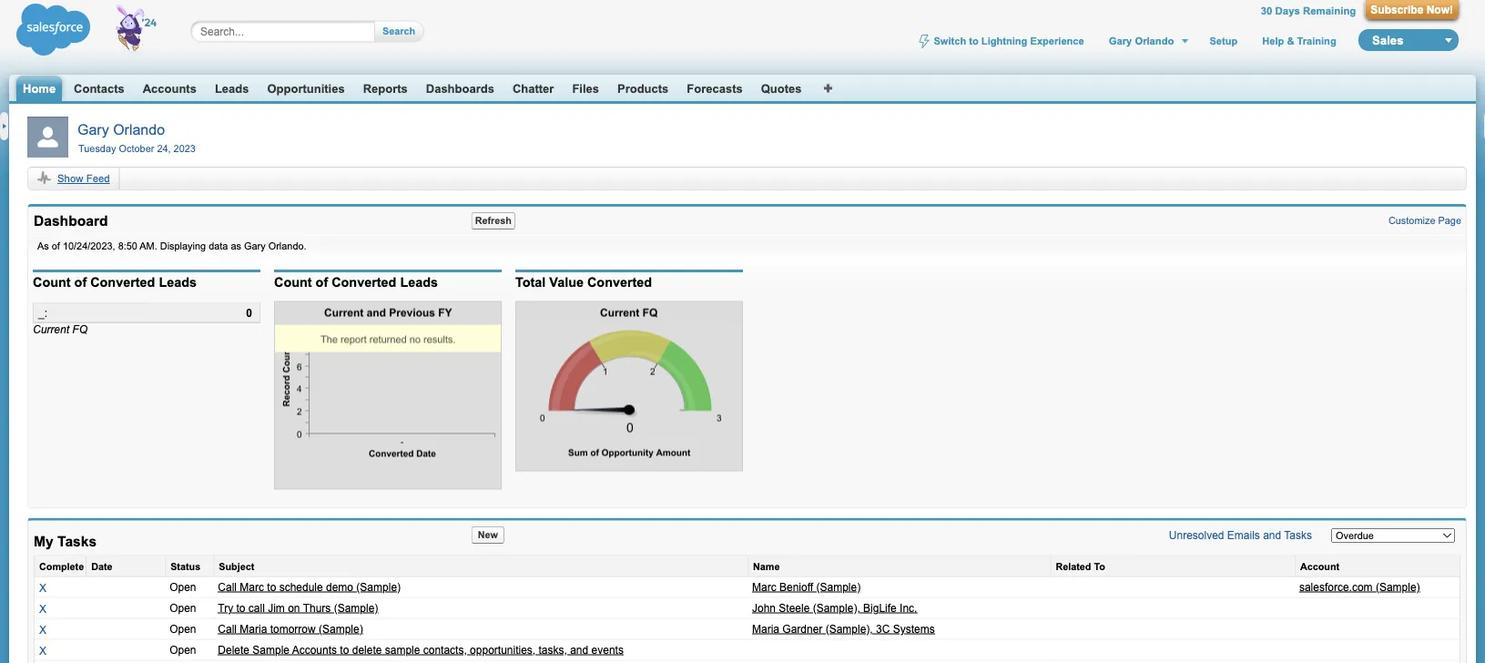 Task type: vqa. For each thing, say whether or not it's contained in the screenshot.
Wizard,
no



Task type: locate. For each thing, give the bounding box(es) containing it.
2 horizontal spatial converted
[[587, 275, 652, 290]]

maria gardner (sample), 3c systems link
[[752, 623, 935, 635]]

current
[[33, 323, 69, 335]]

1 horizontal spatial and
[[1263, 529, 1282, 541]]

2 call from the top
[[218, 623, 237, 635]]

open for call maria tomorrow (sample)
[[170, 623, 196, 635]]

2023
[[174, 143, 196, 154]]

call maria tomorrow (sample) link
[[218, 623, 363, 635]]

of
[[52, 240, 60, 252], [74, 275, 87, 290], [316, 275, 328, 290]]

leads
[[215, 82, 249, 95], [159, 275, 197, 290], [400, 275, 438, 290]]

None button
[[1366, 0, 1459, 19], [375, 20, 415, 42], [472, 212, 515, 230], [472, 526, 504, 544], [1366, 0, 1459, 19], [375, 20, 415, 42], [472, 212, 515, 230], [472, 526, 504, 544]]

accounts down tomorrow
[[292, 643, 337, 656]]

1 vertical spatial (sample),
[[826, 623, 873, 635]]

0 horizontal spatial accounts
[[143, 82, 197, 95]]

total
[[515, 275, 546, 290]]

current fq
[[33, 323, 87, 335]]

1 x from the top
[[39, 582, 46, 594]]

3c
[[876, 623, 890, 635]]

emails
[[1228, 529, 1260, 541]]

events
[[592, 643, 624, 656]]

0 vertical spatial call
[[218, 581, 237, 593]]

switch to lightning experience
[[934, 35, 1084, 46]]

3 x from the top
[[39, 624, 46, 636]]

1 horizontal spatial count of converted leads
[[274, 275, 438, 290]]

3 x link from the top
[[39, 624, 46, 636]]

1 horizontal spatial leads
[[215, 82, 249, 95]]

delete sample accounts to delete sample contacts, opportunities, tasks, and events link
[[218, 643, 624, 656]]

count of converted leads
[[33, 275, 197, 290], [274, 275, 438, 290]]

inc.
[[900, 602, 918, 614]]

1 vertical spatial gary
[[77, 122, 109, 138]]

accounts up 'gary orlando tuesday october 24, 2023'
[[143, 82, 197, 95]]

orlando up tuesday october 24, 2023 link
[[113, 122, 165, 138]]

call maria tomorrow (sample)
[[218, 623, 363, 635]]

open for delete sample accounts to delete sample contacts, opportunities, tasks, and events
[[170, 643, 196, 656]]

count down orlando.
[[274, 275, 312, 290]]

name
[[753, 561, 780, 572]]

0 horizontal spatial orlando
[[113, 122, 165, 138]]

(sample), for gardner
[[826, 623, 873, 635]]

show feed
[[57, 172, 110, 184]]

call down "try"
[[218, 623, 237, 635]]

quotes
[[761, 82, 802, 95]]

salesforce.com (sample) link
[[1300, 581, 1420, 593]]

tasks,
[[539, 643, 567, 656]]

1 horizontal spatial count
[[274, 275, 312, 290]]

salesforce.com (sample)
[[1300, 581, 1420, 593]]

call up "try"
[[218, 581, 237, 593]]

0 horizontal spatial of
[[52, 240, 60, 252]]

files
[[572, 82, 599, 95]]

gary orlando
[[1109, 35, 1174, 46]]

0 vertical spatial and
[[1263, 529, 1282, 541]]

gary inside 'gary orlando tuesday october 24, 2023'
[[77, 122, 109, 138]]

quotes link
[[761, 82, 802, 95]]

value
[[549, 275, 584, 290]]

marc
[[240, 581, 264, 593], [752, 581, 777, 593]]

1 count from the left
[[33, 275, 71, 290]]

4 open from the top
[[170, 643, 196, 656]]

0 vertical spatial gary
[[1109, 35, 1132, 46]]

delete
[[352, 643, 382, 656]]

30 days remaining
[[1261, 5, 1356, 17]]

to
[[969, 35, 979, 46], [267, 581, 276, 593], [236, 602, 245, 614], [340, 643, 349, 656]]

4 x from the top
[[39, 645, 46, 657]]

1 horizontal spatial maria
[[752, 623, 780, 635]]

0 horizontal spatial converted
[[90, 275, 155, 290]]

maria gardner (sample), 3c systems
[[752, 623, 935, 635]]

1 horizontal spatial gary
[[244, 240, 266, 252]]

1 call from the top
[[218, 581, 237, 593]]

subject
[[219, 561, 254, 572]]

chatter
[[513, 82, 554, 95]]

orlando inside 'gary orlando tuesday october 24, 2023'
[[113, 122, 165, 138]]

2 maria from the left
[[752, 623, 780, 635]]

2 count from the left
[[274, 275, 312, 290]]

1 vertical spatial orlando
[[113, 122, 165, 138]]

setup link
[[1208, 35, 1240, 46]]

call for call marc to schedule demo (sample)
[[218, 581, 237, 593]]

1 count of converted leads from the left
[[33, 275, 197, 290]]

0 vertical spatial orlando
[[1135, 35, 1174, 46]]

2 marc from the left
[[752, 581, 777, 593]]

of for dashboard
[[52, 240, 60, 252]]

x for call marc to schedule demo (sample)
[[39, 582, 46, 594]]

orlando left setup
[[1135, 35, 1174, 46]]

gary up tuesday on the top of page
[[77, 122, 109, 138]]

maria down call
[[240, 623, 267, 635]]

count of converted leads down orlando.
[[274, 275, 438, 290]]

2 horizontal spatial gary
[[1109, 35, 1132, 46]]

1 horizontal spatial converted
[[332, 275, 397, 290]]

to left delete
[[340, 643, 349, 656]]

3 converted from the left
[[587, 275, 652, 290]]

2 open from the top
[[170, 602, 196, 614]]

open
[[170, 581, 196, 593], [170, 602, 196, 614], [170, 623, 196, 635], [170, 643, 196, 656]]

sample
[[253, 643, 290, 656]]

1 horizontal spatial tasks
[[1284, 529, 1312, 541]]

gary orlando image
[[27, 117, 68, 158]]

1 vertical spatial call
[[218, 623, 237, 635]]

(sample)
[[356, 581, 401, 593], [816, 581, 861, 593], [1376, 581, 1420, 593], [334, 602, 378, 614], [319, 623, 363, 635]]

0 horizontal spatial count
[[33, 275, 71, 290]]

complete
[[39, 561, 84, 572]]

and right emails
[[1263, 529, 1282, 541]]

count up the ":"
[[33, 275, 71, 290]]

1 horizontal spatial accounts
[[292, 643, 337, 656]]

orlando for gary orlando
[[1135, 35, 1174, 46]]

tasks up 'account'
[[1284, 529, 1312, 541]]

gary
[[1109, 35, 1132, 46], [77, 122, 109, 138], [244, 240, 266, 252]]

customize page
[[1389, 215, 1462, 226]]

gary right as
[[244, 240, 266, 252]]

(sample), down john steele (sample), biglife inc.
[[826, 623, 873, 635]]

tomorrow
[[270, 623, 316, 635]]

marc down name
[[752, 581, 777, 593]]

sales
[[1373, 33, 1404, 47]]

try
[[218, 602, 233, 614]]

10/24/2023,
[[63, 240, 115, 252]]

_ :
[[38, 306, 47, 319]]

my tasks
[[34, 533, 97, 549]]

and right tasks,
[[570, 643, 589, 656]]

1 horizontal spatial marc
[[752, 581, 777, 593]]

1 horizontal spatial orlando
[[1135, 35, 1174, 46]]

1 marc from the left
[[240, 581, 264, 593]]

0 vertical spatial (sample),
[[813, 602, 860, 614]]

3 open from the top
[[170, 623, 196, 635]]

count
[[33, 275, 71, 290], [274, 275, 312, 290]]

0 horizontal spatial maria
[[240, 623, 267, 635]]

remaining
[[1303, 5, 1356, 17]]

(sample) right demo
[[356, 581, 401, 593]]

0 horizontal spatial count of converted leads
[[33, 275, 197, 290]]

john steele (sample), biglife inc.
[[752, 602, 918, 614]]

2 converted from the left
[[332, 275, 397, 290]]

x link for delete sample accounts to delete sample contacts, opportunities, tasks, and events
[[39, 645, 46, 657]]

on
[[288, 602, 300, 614]]

help
[[1263, 35, 1284, 46]]

october
[[119, 143, 154, 154]]

_ link
[[38, 306, 44, 319]]

0 horizontal spatial gary
[[77, 122, 109, 138]]

accounts
[[143, 82, 197, 95], [292, 643, 337, 656]]

converted for current fq - click to go to full report. image
[[587, 275, 652, 290]]

marc up call
[[240, 581, 264, 593]]

0 horizontal spatial marc
[[240, 581, 264, 593]]

maria
[[240, 623, 267, 635], [752, 623, 780, 635]]

(sample), up "maria gardner (sample), 3c systems"
[[813, 602, 860, 614]]

2 x from the top
[[39, 603, 46, 615]]

0 horizontal spatial tasks
[[57, 533, 97, 549]]

2 count of converted leads from the left
[[274, 275, 438, 290]]

fq
[[72, 323, 87, 335]]

displaying
[[160, 240, 206, 252]]

maria down john
[[752, 623, 780, 635]]

2 x link from the top
[[39, 603, 46, 615]]

tasks up complete date
[[57, 533, 97, 549]]

count of converted leads down 8:50
[[33, 275, 197, 290]]

john
[[752, 602, 776, 614]]

1 x link from the top
[[39, 582, 46, 594]]

gary right experience
[[1109, 35, 1132, 46]]

x for delete sample accounts to delete sample contacts, opportunities, tasks, and events
[[39, 645, 46, 657]]

2 horizontal spatial of
[[316, 275, 328, 290]]

orlando for gary orlando tuesday october 24, 2023
[[113, 122, 165, 138]]

0 horizontal spatial and
[[570, 643, 589, 656]]

4 x link from the top
[[39, 645, 46, 657]]

(sample) up john steele (sample), biglife inc. link
[[816, 581, 861, 593]]

benioff
[[780, 581, 813, 593]]

and
[[1263, 529, 1282, 541], [570, 643, 589, 656]]

all tabs image
[[823, 82, 834, 92]]

dashboards
[[426, 82, 494, 95]]

show feed link
[[37, 171, 110, 186]]

date
[[91, 561, 113, 572]]

1 open from the top
[[170, 581, 196, 593]]

open for call marc to schedule demo (sample)
[[170, 581, 196, 593]]

opportunities link
[[267, 82, 345, 95]]

call marc to schedule demo (sample) link
[[218, 581, 401, 593]]



Task type: describe. For each thing, give the bounding box(es) containing it.
gary for gary orlando tuesday october 24, 2023
[[77, 122, 109, 138]]

sample
[[385, 643, 420, 656]]

leads link
[[215, 82, 249, 95]]

tuesday october 24, 2023 link
[[78, 143, 196, 154]]

am.
[[140, 240, 157, 252]]

status
[[170, 561, 201, 572]]

jim
[[268, 602, 285, 614]]

show
[[57, 172, 83, 184]]

gary orlando tuesday october 24, 2023
[[77, 122, 196, 154]]

1 horizontal spatial of
[[74, 275, 87, 290]]

&
[[1287, 35, 1295, 46]]

2 vertical spatial gary
[[244, 240, 266, 252]]

8:50
[[118, 240, 137, 252]]

products
[[617, 82, 669, 95]]

call
[[249, 602, 265, 614]]

customize page link
[[1389, 215, 1462, 226]]

call for call maria tomorrow (sample)
[[218, 623, 237, 635]]

as
[[37, 240, 49, 252]]

0 horizontal spatial leads
[[159, 275, 197, 290]]

opportunities,
[[470, 643, 536, 656]]

feed
[[86, 172, 110, 184]]

days
[[1276, 5, 1300, 17]]

x for call maria tomorrow (sample)
[[39, 624, 46, 636]]

page
[[1439, 215, 1462, 226]]

gary for gary orlando
[[1109, 35, 1132, 46]]

(sample), for steele
[[813, 602, 860, 614]]

1 maria from the left
[[240, 623, 267, 635]]

switch
[[934, 35, 967, 46]]

current fq - click to go to full report. image
[[515, 301, 743, 471]]

30 days remaining link
[[1261, 5, 1356, 17]]

gardner
[[783, 623, 823, 635]]

x link for try to call jim on thurs (sample)
[[39, 603, 46, 615]]

1 vertical spatial and
[[570, 643, 589, 656]]

demo
[[326, 581, 353, 593]]

(sample) right the salesforce.com
[[1376, 581, 1420, 593]]

2 horizontal spatial leads
[[400, 275, 438, 290]]

contacts link
[[74, 82, 125, 95]]

help & training link
[[1261, 35, 1339, 46]]

contacts
[[74, 82, 125, 95]]

my
[[34, 533, 53, 549]]

24,
[[157, 143, 171, 154]]

unresolved
[[1169, 529, 1225, 541]]

setup
[[1210, 35, 1238, 46]]

tuesday
[[78, 143, 116, 154]]

related
[[1056, 561, 1092, 572]]

dashboards link
[[426, 82, 494, 95]]

accounts link
[[143, 82, 197, 95]]

delete
[[218, 643, 250, 656]]

_
[[38, 306, 44, 319]]

open for try to call jim on thurs (sample)
[[170, 602, 196, 614]]

to right switch
[[969, 35, 979, 46]]

x for try to call jim on thurs (sample)
[[39, 603, 46, 615]]

current and previous fy - click to go to full report. image
[[274, 301, 502, 490]]

contacts,
[[423, 643, 467, 656]]

converted for current and previous fy - click to go to full report. image
[[332, 275, 397, 290]]

home link
[[23, 82, 56, 96]]

to up jim at the bottom left of the page
[[267, 581, 276, 593]]

unresolved emails and tasks link
[[1169, 529, 1332, 541]]

(sample) down demo
[[334, 602, 378, 614]]

forecasts link
[[687, 82, 743, 95]]

(sample) down thurs
[[319, 623, 363, 635]]

gary orlando link
[[77, 122, 165, 138]]

lightning
[[982, 35, 1028, 46]]

account
[[1300, 561, 1340, 572]]

x link for call maria tomorrow (sample)
[[39, 624, 46, 636]]

as
[[231, 240, 241, 252]]

Search... text field
[[200, 24, 357, 39]]

unresolved emails and tasks
[[1169, 529, 1312, 541]]

x link for call marc to schedule demo (sample)
[[39, 582, 46, 594]]

customize
[[1389, 215, 1436, 226]]

0
[[246, 306, 252, 319]]

reports link
[[363, 82, 408, 95]]

switch to lightning experience link
[[917, 34, 1086, 49]]

experience
[[1031, 35, 1084, 46]]

1 vertical spatial accounts
[[292, 643, 337, 656]]

show feed image
[[37, 171, 52, 186]]

marc benioff (sample) link
[[752, 581, 861, 593]]

help & training
[[1263, 35, 1337, 46]]

of for count of converted leads
[[316, 275, 328, 290]]

steele
[[779, 602, 810, 614]]

thurs
[[303, 602, 331, 614]]

total value converted
[[515, 275, 652, 290]]

0 vertical spatial accounts
[[143, 82, 197, 95]]

salesforce.com
[[1300, 581, 1373, 593]]

to right "try"
[[236, 602, 245, 614]]

files link
[[572, 82, 599, 95]]

reports
[[363, 82, 408, 95]]

products link
[[617, 82, 669, 95]]

call marc to schedule demo (sample)
[[218, 581, 401, 593]]

30
[[1261, 5, 1273, 17]]

1 converted from the left
[[90, 275, 155, 290]]

delete sample accounts to delete sample contacts, opportunities, tasks, and events
[[218, 643, 624, 656]]

data
[[209, 240, 228, 252]]

salesforce.com image
[[12, 0, 171, 59]]

home
[[23, 82, 56, 95]]

marc benioff (sample)
[[752, 581, 861, 593]]

orlando.
[[268, 240, 307, 252]]

complete date
[[39, 561, 113, 572]]



